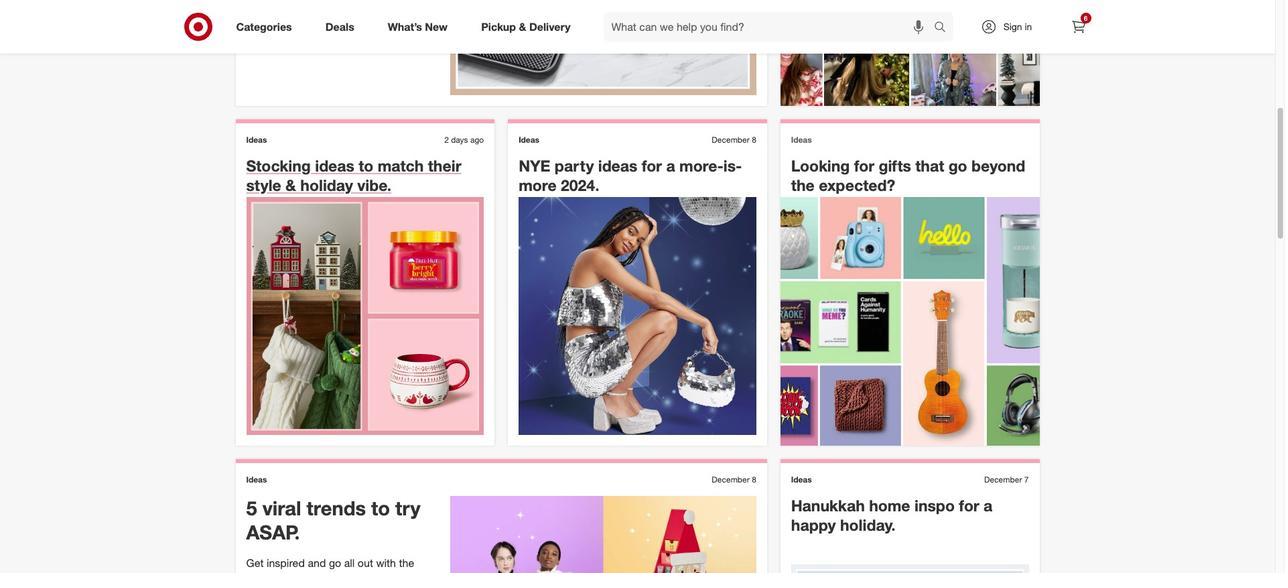 Task type: describe. For each thing, give the bounding box(es) containing it.
go inside looking for gifts that go beyond the expected?
[[949, 156, 968, 175]]

to inside 5 viral trends to try asap.
[[371, 496, 390, 520]]

0 horizontal spatial and
[[308, 556, 326, 570]]

8 for 5 viral trends to try asap. image
[[752, 475, 757, 485]]

looking for gifts that go beyond the expected?
[[792, 156, 1026, 194]]

what's new
[[388, 20, 448, 33]]

pickup & delivery link
[[470, 12, 588, 42]]

nye
[[519, 156, 551, 175]]

pickup & delivery
[[482, 20, 571, 33]]

what's new link
[[377, 12, 465, 42]]

home
[[870, 496, 911, 515]]

sign in
[[1004, 21, 1033, 32]]

2 days ago
[[445, 135, 484, 145]]

that inside the get inspired and go all out with the trending products and pastimes that ar
[[403, 572, 421, 573]]

party
[[555, 156, 594, 175]]

delivery
[[530, 20, 571, 33]]

categories
[[236, 20, 292, 33]]

gifts
[[879, 156, 912, 175]]

their
[[428, 156, 462, 175]]

the inside the get inspired and go all out with the trending products and pastimes that ar
[[399, 556, 414, 570]]

days
[[451, 135, 468, 145]]

december for nye party ideas for a more-is- more 2024.
[[712, 135, 750, 145]]

new
[[425, 20, 448, 33]]

1 horizontal spatial and
[[335, 572, 353, 573]]

inspo
[[915, 496, 955, 515]]

6 link
[[1064, 12, 1094, 42]]

a for inspo
[[984, 496, 993, 515]]

stocking
[[246, 156, 311, 175]]

looking
[[792, 156, 850, 175]]

pastimes
[[356, 572, 400, 573]]

holiday
[[301, 175, 353, 194]]

for for ideas
[[642, 156, 662, 175]]

5 viral trends to try asap. image
[[451, 496, 757, 573]]

sign
[[1004, 21, 1023, 32]]

search button
[[928, 12, 961, 44]]

categories link
[[225, 12, 309, 42]]

out
[[358, 556, 373, 570]]

kids' cookie party essentials you need this holiday. image
[[451, 0, 757, 95]]

hanukkah home inspo for a happy holiday. image
[[792, 565, 1030, 573]]

trends
[[307, 496, 366, 520]]

try
[[396, 496, 421, 520]]

nye party ideas for a more-is-more 2024. image
[[519, 197, 757, 435]]

more-
[[680, 156, 724, 175]]

hanukkah
[[792, 496, 865, 515]]

december 7
[[985, 475, 1030, 485]]

holiday.
[[841, 516, 896, 534]]

sign in link
[[970, 12, 1054, 42]]

style
[[246, 175, 281, 194]]

asap.
[[246, 521, 300, 545]]

expected?
[[819, 175, 896, 194]]

5 viral trends to try asap.
[[246, 496, 421, 545]]

6
[[1085, 14, 1088, 22]]

what's
[[388, 20, 422, 33]]

ideas inside stocking ideas to match their style & holiday vibe.
[[315, 156, 355, 175]]

stocking ideas to match their style & holiday vibe. image
[[246, 197, 484, 435]]

& inside stocking ideas to match their style & holiday vibe.
[[286, 175, 296, 194]]

ideas for hanukkah home inspo for a happy holiday.
[[792, 475, 812, 485]]

vibe.
[[358, 175, 392, 194]]

ago
[[471, 135, 484, 145]]



Task type: vqa. For each thing, say whether or not it's contained in the screenshot.
for inside the Looking for gifts that go beyond the expected?
yes



Task type: locate. For each thing, give the bounding box(es) containing it.
& inside pickup & delivery link
[[519, 20, 527, 33]]

for right inspo at the right bottom
[[960, 496, 980, 515]]

collage of people showing off their #targetstyle image
[[781, 0, 1040, 106]]

1 horizontal spatial ideas
[[599, 156, 638, 175]]

0 horizontal spatial that
[[403, 572, 421, 573]]

december 8
[[712, 135, 757, 145], [712, 475, 757, 485]]

0 horizontal spatial a
[[667, 156, 676, 175]]

1 horizontal spatial that
[[916, 156, 945, 175]]

1 ideas from the left
[[315, 156, 355, 175]]

1 horizontal spatial go
[[949, 156, 968, 175]]

a
[[667, 156, 676, 175], [984, 496, 993, 515]]

is-
[[724, 156, 743, 175]]

a inside hanukkah home inspo for a happy holiday.
[[984, 496, 993, 515]]

to up vibe.
[[359, 156, 374, 175]]

0 horizontal spatial the
[[399, 556, 414, 570]]

get
[[246, 556, 264, 570]]

0 vertical spatial to
[[359, 156, 374, 175]]

ideas up hanukkah
[[792, 475, 812, 485]]

1 vertical spatial go
[[329, 556, 341, 570]]

the down looking
[[792, 175, 815, 194]]

match
[[378, 156, 424, 175]]

0 horizontal spatial go
[[329, 556, 341, 570]]

and up products
[[308, 556, 326, 570]]

search
[[928, 21, 961, 35]]

What can we help you find? suggestions appear below search field
[[604, 12, 938, 42]]

2024.
[[561, 175, 600, 194]]

0 horizontal spatial &
[[286, 175, 296, 194]]

8 for "nye party ideas for a more-is-more 2024." image
[[752, 135, 757, 145]]

2 ideas from the left
[[599, 156, 638, 175]]

inspired
[[267, 556, 305, 570]]

ideas up nye
[[519, 135, 540, 145]]

0 horizontal spatial ideas
[[315, 156, 355, 175]]

ideas for stocking ideas to match their style & holiday vibe.
[[246, 135, 267, 145]]

december for hanukkah home inspo for a happy holiday.
[[985, 475, 1023, 485]]

1 vertical spatial &
[[286, 175, 296, 194]]

0 vertical spatial go
[[949, 156, 968, 175]]

1 vertical spatial to
[[371, 496, 390, 520]]

ideas for nye party ideas for a more-is- more 2024.
[[519, 135, 540, 145]]

go left all
[[329, 556, 341, 570]]

ideas up looking
[[792, 135, 812, 145]]

ideas
[[315, 156, 355, 175], [599, 156, 638, 175]]

& right pickup
[[519, 20, 527, 33]]

hanukkah home inspo for a happy holiday.
[[792, 496, 993, 534]]

that
[[916, 156, 945, 175], [403, 572, 421, 573]]

happy
[[792, 516, 836, 534]]

that right gifts
[[916, 156, 945, 175]]

ideas inside nye party ideas for a more-is- more 2024.
[[599, 156, 638, 175]]

1 horizontal spatial for
[[855, 156, 875, 175]]

1 horizontal spatial a
[[984, 496, 993, 515]]

for inside hanukkah home inspo for a happy holiday.
[[960, 496, 980, 515]]

the
[[792, 175, 815, 194], [399, 556, 414, 570]]

go inside the get inspired and go all out with the trending products and pastimes that ar
[[329, 556, 341, 570]]

a left more-
[[667, 156, 676, 175]]

and down all
[[335, 572, 353, 573]]

for up expected?
[[855, 156, 875, 175]]

0 vertical spatial and
[[308, 556, 326, 570]]

ideas up '5'
[[246, 475, 267, 485]]

that right pastimes
[[403, 572, 421, 573]]

to left try
[[371, 496, 390, 520]]

1 vertical spatial the
[[399, 556, 414, 570]]

december
[[712, 135, 750, 145], [712, 475, 750, 485], [985, 475, 1023, 485]]

ideas
[[246, 135, 267, 145], [519, 135, 540, 145], [792, 135, 812, 145], [246, 475, 267, 485], [792, 475, 812, 485]]

a for ideas
[[667, 156, 676, 175]]

0 vertical spatial a
[[667, 156, 676, 175]]

a inside nye party ideas for a more-is- more 2024.
[[667, 156, 676, 175]]

5
[[246, 496, 257, 520]]

2 8 from the top
[[752, 475, 757, 485]]

1 horizontal spatial the
[[792, 175, 815, 194]]

1 vertical spatial and
[[335, 572, 353, 573]]

1 vertical spatial a
[[984, 496, 993, 515]]

nye party ideas for a more-is- more 2024.
[[519, 156, 743, 194]]

0 vertical spatial 8
[[752, 135, 757, 145]]

deals link
[[314, 12, 371, 42]]

0 horizontal spatial for
[[642, 156, 662, 175]]

all
[[344, 556, 355, 570]]

with
[[376, 556, 396, 570]]

for inside looking for gifts that go beyond the expected?
[[855, 156, 875, 175]]

for for inspo
[[960, 496, 980, 515]]

products
[[289, 572, 332, 573]]

december 8 for 5 viral trends to try asap. image
[[712, 475, 757, 485]]

ideas up holiday
[[315, 156, 355, 175]]

pickup
[[482, 20, 516, 33]]

for left more-
[[642, 156, 662, 175]]

viral
[[263, 496, 301, 520]]

and
[[308, 556, 326, 570], [335, 572, 353, 573]]

the inside looking for gifts that go beyond the expected?
[[792, 175, 815, 194]]

0 vertical spatial &
[[519, 20, 527, 33]]

in
[[1025, 21, 1033, 32]]

for inside nye party ideas for a more-is- more 2024.
[[642, 156, 662, 175]]

ideas up stocking
[[246, 135, 267, 145]]

to inside stocking ideas to match their style & holiday vibe.
[[359, 156, 374, 175]]

collage of gift ideas image
[[781, 197, 1040, 446]]

beyond
[[972, 156, 1026, 175]]

2
[[445, 135, 449, 145]]

ideas up 2024.
[[599, 156, 638, 175]]

0 vertical spatial the
[[792, 175, 815, 194]]

7
[[1025, 475, 1030, 485]]

stocking ideas to match their style & holiday vibe.
[[246, 156, 462, 194]]

&
[[519, 20, 527, 33], [286, 175, 296, 194]]

december 8 for "nye party ideas for a more-is-more 2024." image
[[712, 135, 757, 145]]

for
[[642, 156, 662, 175], [855, 156, 875, 175], [960, 496, 980, 515]]

2 horizontal spatial for
[[960, 496, 980, 515]]

0 vertical spatial that
[[916, 156, 945, 175]]

a down december 7
[[984, 496, 993, 515]]

8
[[752, 135, 757, 145], [752, 475, 757, 485]]

trending
[[246, 572, 286, 573]]

1 8 from the top
[[752, 135, 757, 145]]

that inside looking for gifts that go beyond the expected?
[[916, 156, 945, 175]]

more
[[519, 175, 557, 194]]

to
[[359, 156, 374, 175], [371, 496, 390, 520]]

& down stocking
[[286, 175, 296, 194]]

1 december 8 from the top
[[712, 135, 757, 145]]

go
[[949, 156, 968, 175], [329, 556, 341, 570]]

get inspired and go all out with the trending products and pastimes that ar
[[246, 556, 439, 573]]

2 december 8 from the top
[[712, 475, 757, 485]]

the right with
[[399, 556, 414, 570]]

go left beyond
[[949, 156, 968, 175]]

0 vertical spatial december 8
[[712, 135, 757, 145]]

deals
[[326, 20, 355, 33]]

1 horizontal spatial &
[[519, 20, 527, 33]]

1 vertical spatial december 8
[[712, 475, 757, 485]]

1 vertical spatial that
[[403, 572, 421, 573]]

1 vertical spatial 8
[[752, 475, 757, 485]]



